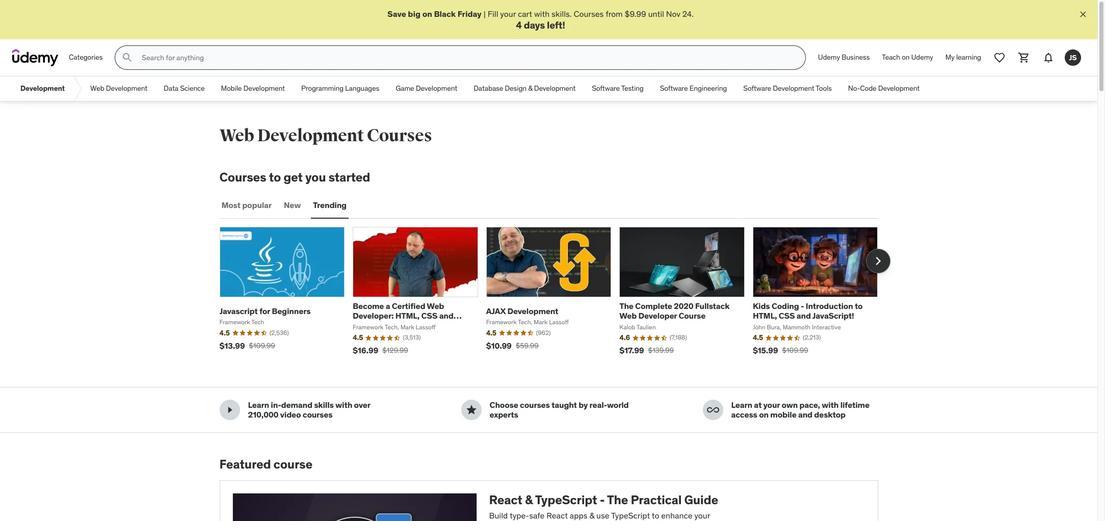 Task type: vqa. For each thing, say whether or not it's contained in the screenshot.
Submit search image
yes



Task type: locate. For each thing, give the bounding box(es) containing it.
design
[[505, 84, 527, 93]]

udemy left my
[[912, 53, 934, 62]]

until
[[649, 9, 665, 19]]

software
[[592, 84, 620, 93], [660, 84, 688, 93], [744, 84, 772, 93]]

experts
[[490, 410, 519, 420]]

development up "you"
[[257, 125, 364, 146]]

- up use
[[600, 492, 605, 508]]

submit search image
[[122, 52, 134, 64]]

1 horizontal spatial medium image
[[707, 404, 719, 416]]

desktop
[[815, 410, 846, 420]]

developer:
[[353, 311, 394, 321]]

skills.
[[552, 9, 572, 19]]

0 horizontal spatial medium image
[[224, 404, 236, 416]]

categories
[[69, 53, 103, 62]]

1 horizontal spatial udemy
[[912, 53, 934, 62]]

software left testing
[[592, 84, 620, 93]]

to left 'get'
[[269, 169, 281, 185]]

0 vertical spatial &
[[529, 84, 533, 93]]

software inside "link"
[[744, 84, 772, 93]]

learn for learn at your own pace, with lifetime access on mobile and desktop
[[732, 400, 753, 410]]

typescript
[[535, 492, 598, 508], [612, 510, 650, 521]]

development right game
[[416, 84, 458, 93]]

your
[[501, 9, 516, 19], [764, 400, 780, 410], [695, 510, 711, 521]]

web right certified
[[427, 301, 444, 311]]

the left complete
[[620, 301, 634, 311]]

learn
[[248, 400, 269, 410], [732, 400, 753, 410]]

1 vertical spatial to
[[855, 301, 863, 311]]

1 medium image from the left
[[224, 404, 236, 416]]

your down guide at the bottom
[[695, 510, 711, 521]]

0 horizontal spatial html,
[[396, 311, 420, 321]]

2 horizontal spatial your
[[764, 400, 780, 410]]

2 software from the left
[[660, 84, 688, 93]]

0 vertical spatial to
[[269, 169, 281, 185]]

on left mobile
[[760, 410, 769, 420]]

software for software development tools
[[744, 84, 772, 93]]

1 vertical spatial your
[[764, 400, 780, 410]]

0 vertical spatial the
[[620, 301, 634, 311]]

courses to get you started
[[220, 169, 370, 185]]

new button
[[282, 193, 303, 218]]

1 html, from the left
[[396, 311, 420, 321]]

courses left from
[[574, 9, 604, 19]]

learn inside the learn at your own pace, with lifetime access on mobile and desktop
[[732, 400, 753, 410]]

1 horizontal spatial your
[[695, 510, 711, 521]]

3 software from the left
[[744, 84, 772, 93]]

mobile
[[221, 84, 242, 93]]

tools
[[816, 84, 832, 93]]

css inside kids coding - introduction to html, css and javascript!
[[779, 311, 795, 321]]

1 horizontal spatial typescript
[[612, 510, 650, 521]]

development inside "software development tools" "link"
[[773, 84, 815, 93]]

0 horizontal spatial courses
[[220, 169, 266, 185]]

1 horizontal spatial with
[[534, 9, 550, 19]]

own
[[782, 400, 798, 410]]

2 horizontal spatial on
[[902, 53, 910, 62]]

0 horizontal spatial css
[[422, 311, 438, 321]]

become a certified web developer: html, css and javascript
[[353, 301, 454, 331]]

development down udemy image
[[20, 84, 65, 93]]

business
[[842, 53, 870, 62]]

0 horizontal spatial your
[[501, 9, 516, 19]]

programming
[[301, 84, 344, 93]]

build
[[489, 510, 508, 521]]

arrow pointing to subcategory menu links image
[[73, 77, 82, 101]]

to inside kids coding - introduction to html, css and javascript!
[[855, 301, 863, 311]]

0 horizontal spatial courses
[[303, 410, 333, 420]]

Search for anything text field
[[140, 49, 794, 66]]

1 learn from the left
[[248, 400, 269, 410]]

complete
[[636, 301, 673, 311]]

with inside the learn at your own pace, with lifetime access on mobile and desktop
[[822, 400, 839, 410]]

0 vertical spatial on
[[423, 9, 432, 19]]

your right fill
[[501, 9, 516, 19]]

and for introduction
[[797, 311, 811, 321]]

close image
[[1079, 9, 1089, 19]]

choose courses taught by real-world experts
[[490, 400, 629, 420]]

development inside game development link
[[416, 84, 458, 93]]

2 vertical spatial courses
[[220, 169, 266, 185]]

and for web
[[439, 311, 454, 321]]

to right javascript!
[[855, 301, 863, 311]]

javascript for beginners link
[[220, 306, 311, 316]]

software right engineering
[[744, 84, 772, 93]]

css right a
[[422, 311, 438, 321]]

wishlist image
[[994, 52, 1006, 64]]

medium image left 210,000
[[224, 404, 236, 416]]

1 vertical spatial the
[[607, 492, 629, 508]]

1 css from the left
[[422, 311, 438, 321]]

2 horizontal spatial to
[[855, 301, 863, 311]]

data science
[[164, 84, 205, 93]]

1 horizontal spatial software
[[660, 84, 688, 93]]

your right at
[[764, 400, 780, 410]]

featured
[[220, 457, 271, 472]]

trending
[[313, 200, 347, 210]]

0 horizontal spatial with
[[336, 400, 352, 410]]

learn at your own pace, with lifetime access on mobile and desktop
[[732, 400, 870, 420]]

courses inside save big on black friday | fill your cart with skills. courses from $9.99 until nov 24. 4 days left!
[[574, 9, 604, 19]]

1 horizontal spatial learn
[[732, 400, 753, 410]]

medium image
[[224, 404, 236, 416], [707, 404, 719, 416]]

kids coding - introduction to html, css and javascript! link
[[753, 301, 863, 321]]

& right design
[[529, 84, 533, 93]]

the up use
[[607, 492, 629, 508]]

with inside save big on black friday | fill your cart with skills. courses from $9.99 until nov 24. 4 days left!
[[534, 9, 550, 19]]

html, inside kids coding - introduction to html, css and javascript!
[[753, 311, 777, 321]]

0 vertical spatial courses
[[574, 9, 604, 19]]

to
[[269, 169, 281, 185], [855, 301, 863, 311], [652, 510, 660, 521]]

react right safe
[[547, 510, 568, 521]]

courses down game
[[367, 125, 432, 146]]

software engineering link
[[652, 77, 736, 101]]

web inside web development link
[[90, 84, 104, 93]]

on right big
[[423, 9, 432, 19]]

web development courses
[[220, 125, 432, 146]]

2 horizontal spatial courses
[[574, 9, 604, 19]]

& up safe
[[525, 492, 533, 508]]

development for web development courses
[[257, 125, 364, 146]]

software for software engineering
[[660, 84, 688, 93]]

web
[[90, 84, 104, 93], [220, 125, 254, 146], [427, 301, 444, 311], [620, 311, 637, 321]]

game development
[[396, 84, 458, 93]]

javascript
[[353, 321, 392, 331]]

web right arrow pointing to subcategory menu links image
[[90, 84, 104, 93]]

1 vertical spatial -
[[600, 492, 605, 508]]

javascript!
[[813, 311, 855, 321]]

1 horizontal spatial html,
[[753, 311, 777, 321]]

courses
[[520, 400, 550, 410], [303, 410, 333, 420]]

development for game development
[[416, 84, 458, 93]]

1 horizontal spatial on
[[760, 410, 769, 420]]

1 vertical spatial courses
[[367, 125, 432, 146]]

- right coding
[[801, 301, 805, 311]]

1 vertical spatial react
[[547, 510, 568, 521]]

development right the ajax
[[508, 306, 559, 316]]

with left over
[[336, 400, 352, 410]]

2 horizontal spatial software
[[744, 84, 772, 93]]

1 horizontal spatial react
[[547, 510, 568, 521]]

1 horizontal spatial to
[[652, 510, 660, 521]]

2 vertical spatial your
[[695, 510, 711, 521]]

1 vertical spatial &
[[525, 492, 533, 508]]

learn for learn in-demand skills with over 210,000 video courses
[[248, 400, 269, 410]]

development right design
[[534, 84, 576, 93]]

by
[[579, 400, 588, 410]]

learn left at
[[732, 400, 753, 410]]

you
[[306, 169, 326, 185]]

become a certified web developer: html, css and javascript link
[[353, 301, 462, 331]]

to down practical at the bottom
[[652, 510, 660, 521]]

database
[[474, 84, 504, 93]]

1 horizontal spatial -
[[801, 301, 805, 311]]

- inside react & typescript - the practical guide build type-safe react apps & use typescript to enhance your
[[600, 492, 605, 508]]

courses right video
[[303, 410, 333, 420]]

development for ajax development
[[508, 306, 559, 316]]

courses inside choose courses taught by real-world experts
[[520, 400, 550, 410]]

react up build
[[489, 492, 523, 508]]

- inside kids coding - introduction to html, css and javascript!
[[801, 301, 805, 311]]

development inside mobile development link
[[244, 84, 285, 93]]

2 learn from the left
[[732, 400, 753, 410]]

and inside become a certified web developer: html, css and javascript
[[439, 311, 454, 321]]

4
[[516, 19, 522, 31]]

web inside become a certified web developer: html, css and javascript
[[427, 301, 444, 311]]

and inside the learn at your own pace, with lifetime access on mobile and desktop
[[799, 410, 813, 420]]

learn left in-
[[248, 400, 269, 410]]

and
[[439, 311, 454, 321], [797, 311, 811, 321], [799, 410, 813, 420]]

0 horizontal spatial -
[[600, 492, 605, 508]]

web left developer
[[620, 311, 637, 321]]

udemy business link
[[812, 45, 876, 70]]

react
[[489, 492, 523, 508], [547, 510, 568, 521]]

css right kids
[[779, 311, 795, 321]]

on
[[423, 9, 432, 19], [902, 53, 910, 62], [760, 410, 769, 420]]

udemy left business
[[819, 53, 841, 62]]

development left tools
[[773, 84, 815, 93]]

1 software from the left
[[592, 84, 620, 93]]

demand
[[281, 400, 313, 410]]

left!
[[547, 19, 566, 31]]

skills
[[314, 400, 334, 410]]

0 horizontal spatial typescript
[[535, 492, 598, 508]]

the inside react & typescript - the practical guide build type-safe react apps & use typescript to enhance your
[[607, 492, 629, 508]]

fill
[[488, 9, 499, 19]]

programming languages
[[301, 84, 380, 93]]

choose
[[490, 400, 519, 410]]

development right code
[[879, 84, 920, 93]]

html, inside become a certified web developer: html, css and javascript
[[396, 311, 420, 321]]

for
[[260, 306, 270, 316]]

& left use
[[590, 510, 595, 521]]

development inside carousel element
[[508, 306, 559, 316]]

pace,
[[800, 400, 821, 410]]

game development link
[[388, 77, 466, 101]]

and inside kids coding - introduction to html, css and javascript!
[[797, 311, 811, 321]]

react & typescript - the practical guide build type-safe react apps & use typescript to enhance your
[[489, 492, 719, 521]]

0 vertical spatial -
[[801, 301, 805, 311]]

typescript right use
[[612, 510, 650, 521]]

2 vertical spatial on
[[760, 410, 769, 420]]

courses up most popular
[[220, 169, 266, 185]]

development right mobile
[[244, 84, 285, 93]]

software left engineering
[[660, 84, 688, 93]]

2 medium image from the left
[[707, 404, 719, 416]]

the
[[620, 301, 634, 311], [607, 492, 629, 508]]

2 css from the left
[[779, 311, 795, 321]]

2 html, from the left
[[753, 311, 777, 321]]

and right certified
[[439, 311, 454, 321]]

0 horizontal spatial on
[[423, 9, 432, 19]]

development inside no-code development link
[[879, 84, 920, 93]]

1 horizontal spatial courses
[[520, 400, 550, 410]]

css
[[422, 311, 438, 321], [779, 311, 795, 321]]

0 horizontal spatial software
[[592, 84, 620, 93]]

your inside react & typescript - the practical guide build type-safe react apps & use typescript to enhance your
[[695, 510, 711, 521]]

html, for coding
[[753, 311, 777, 321]]

css inside become a certified web developer: html, css and javascript
[[422, 311, 438, 321]]

0 horizontal spatial react
[[489, 492, 523, 508]]

science
[[180, 84, 205, 93]]

learn inside learn in-demand skills with over 210,000 video courses
[[248, 400, 269, 410]]

2 vertical spatial to
[[652, 510, 660, 521]]

-
[[801, 301, 805, 311], [600, 492, 605, 508]]

1 horizontal spatial css
[[779, 311, 795, 321]]

cart
[[518, 9, 533, 19]]

software testing
[[592, 84, 644, 93]]

apps
[[570, 510, 588, 521]]

popular
[[242, 200, 272, 210]]

development down submit search icon
[[106, 84, 147, 93]]

with up days at the top of page
[[534, 9, 550, 19]]

0 horizontal spatial learn
[[248, 400, 269, 410]]

and right own at the bottom right of the page
[[799, 410, 813, 420]]

course
[[274, 457, 313, 472]]

0 horizontal spatial udemy
[[819, 53, 841, 62]]

and left javascript!
[[797, 311, 811, 321]]

210,000
[[248, 410, 279, 420]]

with right pace,
[[822, 400, 839, 410]]

0 vertical spatial your
[[501, 9, 516, 19]]

medium image left access
[[707, 404, 719, 416]]

development
[[20, 84, 65, 93], [106, 84, 147, 93], [244, 84, 285, 93], [416, 84, 458, 93], [534, 84, 576, 93], [773, 84, 815, 93], [879, 84, 920, 93], [257, 125, 364, 146], [508, 306, 559, 316]]

on right teach
[[902, 53, 910, 62]]

typescript up apps on the bottom of page
[[535, 492, 598, 508]]

over
[[354, 400, 370, 410]]

2 horizontal spatial with
[[822, 400, 839, 410]]

carousel element
[[220, 227, 891, 363]]

courses left taught
[[520, 400, 550, 410]]

0 horizontal spatial to
[[269, 169, 281, 185]]

udemy
[[819, 53, 841, 62], [912, 53, 934, 62]]

development inside web development link
[[106, 84, 147, 93]]

friday
[[458, 9, 482, 19]]



Task type: describe. For each thing, give the bounding box(es) containing it.
1 udemy from the left
[[819, 53, 841, 62]]

access
[[732, 410, 758, 420]]

software testing link
[[584, 77, 652, 101]]

udemy image
[[12, 49, 59, 66]]

my learning link
[[940, 45, 988, 70]]

css for certified
[[422, 311, 438, 321]]

js
[[1070, 53, 1077, 62]]

web inside the complete 2020 fullstack web developer course
[[620, 311, 637, 321]]

your inside the learn at your own pace, with lifetime access on mobile and desktop
[[764, 400, 780, 410]]

featured course
[[220, 457, 313, 472]]

game
[[396, 84, 414, 93]]

2 udemy from the left
[[912, 53, 934, 62]]

with inside learn in-demand skills with over 210,000 video courses
[[336, 400, 352, 410]]

programming languages link
[[293, 77, 388, 101]]

to inside react & typescript - the practical guide build type-safe react apps & use typescript to enhance your
[[652, 510, 660, 521]]

mobile
[[771, 410, 797, 420]]

medium image for learn in-demand skills with over 210,000 video courses
[[224, 404, 236, 416]]

no-
[[849, 84, 861, 93]]

web development link
[[82, 77, 156, 101]]

learn in-demand skills with over 210,000 video courses
[[248, 400, 370, 420]]

teach on udemy
[[883, 53, 934, 62]]

teach
[[883, 53, 901, 62]]

testing
[[622, 84, 644, 93]]

css for -
[[779, 311, 795, 321]]

software engineering
[[660, 84, 727, 93]]

safe
[[529, 510, 545, 521]]

development inside development link
[[20, 84, 65, 93]]

|
[[484, 9, 486, 19]]

new
[[284, 200, 301, 210]]

type-
[[510, 510, 530, 521]]

on inside save big on black friday | fill your cart with skills. courses from $9.99 until nov 24. 4 days left!
[[423, 9, 432, 19]]

my
[[946, 53, 955, 62]]

development inside the database design & development link
[[534, 84, 576, 93]]

1 vertical spatial typescript
[[612, 510, 650, 521]]

24.
[[683, 9, 694, 19]]

ajax development
[[486, 306, 559, 316]]

practical
[[631, 492, 682, 508]]

medium image
[[465, 404, 478, 416]]

html, for a
[[396, 311, 420, 321]]

no-code development link
[[840, 77, 928, 101]]

shopping cart with 0 items image
[[1019, 52, 1031, 64]]

coding
[[772, 301, 800, 311]]

world
[[607, 400, 629, 410]]

get
[[284, 169, 303, 185]]

0 vertical spatial react
[[489, 492, 523, 508]]

started
[[329, 169, 370, 185]]

save big on black friday | fill your cart with skills. courses from $9.99 until nov 24. 4 days left!
[[388, 9, 694, 31]]

trending button
[[311, 193, 349, 218]]

most popular
[[222, 200, 272, 210]]

javascript
[[220, 306, 258, 316]]

in-
[[271, 400, 281, 410]]

code
[[861, 84, 877, 93]]

at
[[755, 400, 762, 410]]

2020
[[674, 301, 694, 311]]

black
[[434, 9, 456, 19]]

fullstack
[[696, 301, 730, 311]]

course
[[679, 311, 706, 321]]

2 vertical spatial &
[[590, 510, 595, 521]]

web development
[[90, 84, 147, 93]]

1 horizontal spatial courses
[[367, 125, 432, 146]]

introduction
[[806, 301, 854, 311]]

development for software development tools
[[773, 84, 815, 93]]

mobile development link
[[213, 77, 293, 101]]

database design & development link
[[466, 77, 584, 101]]

real-
[[590, 400, 607, 410]]

become
[[353, 301, 384, 311]]

$9.99
[[625, 9, 647, 19]]

ajax
[[486, 306, 506, 316]]

lifetime
[[841, 400, 870, 410]]

ajax development link
[[486, 306, 559, 316]]

the complete 2020 fullstack web developer course
[[620, 301, 730, 321]]

guide
[[685, 492, 719, 508]]

0 vertical spatial typescript
[[535, 492, 598, 508]]

development for web development
[[106, 84, 147, 93]]

engineering
[[690, 84, 727, 93]]

software for software testing
[[592, 84, 620, 93]]

medium image for learn at your own pace, with lifetime access on mobile and desktop
[[707, 404, 719, 416]]

learning
[[957, 53, 982, 62]]

your inside save big on black friday | fill your cart with skills. courses from $9.99 until nov 24. 4 days left!
[[501, 9, 516, 19]]

web down mobile
[[220, 125, 254, 146]]

the inside the complete 2020 fullstack web developer course
[[620, 301, 634, 311]]

on inside the learn at your own pace, with lifetime access on mobile and desktop
[[760, 410, 769, 420]]

data science link
[[156, 77, 213, 101]]

courses inside learn in-demand skills with over 210,000 video courses
[[303, 410, 333, 420]]

video
[[280, 410, 301, 420]]

udemy business
[[819, 53, 870, 62]]

javascript for beginners
[[220, 306, 311, 316]]

nov
[[667, 9, 681, 19]]

notifications image
[[1043, 52, 1055, 64]]

next image
[[870, 253, 887, 269]]

my learning
[[946, 53, 982, 62]]

development link
[[12, 77, 73, 101]]

development for mobile development
[[244, 84, 285, 93]]

taught
[[552, 400, 577, 410]]

1 vertical spatial on
[[902, 53, 910, 62]]

teach on udemy link
[[876, 45, 940, 70]]

days
[[524, 19, 545, 31]]

big
[[408, 9, 421, 19]]

the complete 2020 fullstack web developer course link
[[620, 301, 730, 321]]

enhance
[[662, 510, 693, 521]]

database design & development
[[474, 84, 576, 93]]

no-code development
[[849, 84, 920, 93]]

languages
[[345, 84, 380, 93]]

most
[[222, 200, 241, 210]]

software development tools link
[[736, 77, 840, 101]]

kids coding - introduction to html, css and javascript!
[[753, 301, 863, 321]]

from
[[606, 9, 623, 19]]



